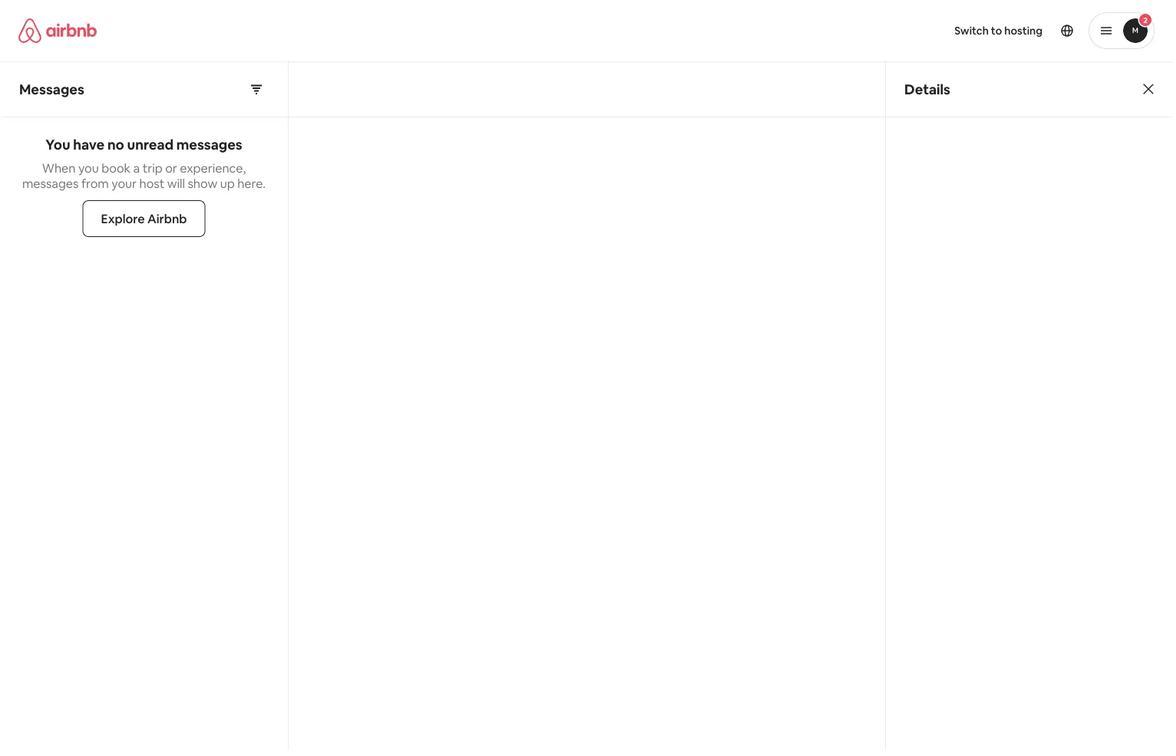 Task type: locate. For each thing, give the bounding box(es) containing it.
explore airbnb
[[101, 211, 187, 227]]

filter conversations. current filter: all conversations image
[[250, 83, 263, 96]]

1 horizontal spatial messages
[[176, 136, 242, 154]]

0 vertical spatial messages
[[176, 136, 242, 154]]

you
[[78, 160, 99, 176]]

0 horizontal spatial messages
[[22, 175, 79, 191]]

you
[[46, 136, 70, 154]]

messages
[[176, 136, 242, 154], [22, 175, 79, 191]]

to
[[991, 24, 1002, 38]]

messages up experience,
[[176, 136, 242, 154]]

1 vertical spatial messages
[[22, 175, 79, 191]]

or
[[165, 160, 177, 176]]

2
[[1143, 15, 1148, 25]]

messages down you
[[22, 175, 79, 191]]

messages
[[19, 80, 84, 98]]

unread
[[127, 136, 174, 154]]

details
[[904, 80, 951, 98]]

when
[[42, 160, 76, 176]]

hosting
[[1004, 24, 1043, 38]]

switch
[[955, 24, 989, 38]]

explore
[[101, 211, 145, 227]]

show
[[188, 175, 217, 191]]

here.
[[237, 175, 266, 191]]



Task type: describe. For each thing, give the bounding box(es) containing it.
profile element
[[605, 0, 1155, 61]]

switch to hosting link
[[945, 15, 1052, 47]]

switch to hosting
[[955, 24, 1043, 38]]

from
[[81, 175, 109, 191]]

a
[[133, 160, 140, 176]]

have
[[73, 136, 105, 154]]

2 button
[[1089, 12, 1155, 49]]

experience,
[[180, 160, 246, 176]]

host
[[139, 175, 164, 191]]

no
[[107, 136, 124, 154]]

your
[[111, 175, 137, 191]]

will
[[167, 175, 185, 191]]

airbnb
[[147, 211, 187, 227]]

up
[[220, 175, 235, 191]]

book
[[102, 160, 131, 176]]

explore airbnb link
[[83, 200, 205, 237]]

messaging page main contents element
[[0, 61, 1173, 752]]

trip
[[143, 160, 163, 176]]

you have no unread messages when you book a trip or experience, messages from your host will show up here.
[[22, 136, 266, 191]]



Task type: vqa. For each thing, say whether or not it's contained in the screenshot.
The Taxes within the Livingston, Montana 611 miles away 5 nights · Nov 26 – Dec 1 $1,623 total before taxes
no



